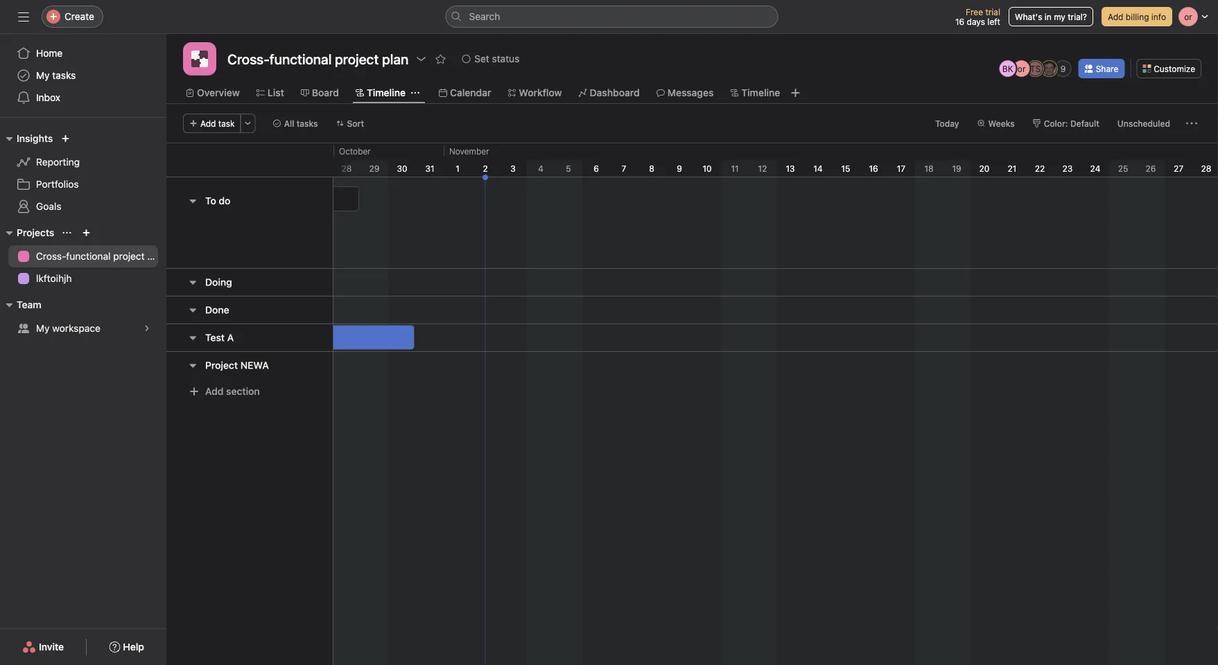 Task type: describe. For each thing, give the bounding box(es) containing it.
project plan
[[335, 51, 409, 67]]

30
[[397, 164, 407, 173]]

inbox link
[[8, 87, 158, 109]]

goals
[[36, 201, 61, 212]]

free trial 16 days left
[[956, 7, 1001, 26]]

ts
[[1031, 64, 1041, 74]]

create button
[[42, 6, 103, 28]]

10
[[703, 164, 712, 173]]

goals link
[[8, 196, 158, 218]]

workflow link
[[508, 85, 562, 101]]

tasks for my tasks
[[52, 70, 76, 81]]

share button
[[1079, 59, 1125, 78]]

overview link
[[186, 85, 240, 101]]

27
[[1174, 164, 1184, 173]]

22
[[1035, 164, 1045, 173]]

reporting
[[36, 156, 80, 168]]

insights element
[[0, 126, 166, 221]]

section
[[226, 386, 260, 397]]

add task button
[[183, 114, 241, 133]]

november
[[449, 146, 489, 156]]

newa
[[241, 360, 269, 371]]

done button
[[205, 298, 229, 323]]

today button
[[929, 114, 966, 133]]

0 horizontal spatial 9
[[677, 164, 682, 173]]

25
[[1118, 164, 1129, 173]]

1
[[456, 164, 460, 173]]

or
[[1018, 64, 1026, 74]]

cross-functional project plan link
[[8, 246, 166, 268]]

calendar link
[[439, 85, 491, 101]]

search
[[469, 11, 500, 22]]

what's
[[1015, 12, 1043, 22]]

23
[[1063, 164, 1073, 173]]

more actions image
[[1187, 118, 1198, 129]]

all
[[284, 119, 294, 128]]

add for add billing info
[[1108, 12, 1124, 22]]

my
[[1054, 12, 1066, 22]]

status
[[492, 53, 520, 65]]

home link
[[8, 42, 158, 65]]

my for my workspace
[[36, 323, 50, 334]]

6
[[594, 164, 599, 173]]

add for add task
[[200, 119, 216, 128]]

1 horizontal spatial 9
[[1061, 64, 1066, 74]]

customize button
[[1137, 59, 1202, 78]]

collapse task list for the section project newa image
[[187, 360, 198, 371]]

project
[[113, 251, 145, 262]]

2 timeline from the left
[[742, 87, 780, 98]]

collapse task list for the section done image
[[187, 305, 198, 316]]

to
[[205, 195, 216, 207]]

invite
[[39, 642, 64, 653]]

16 inside free trial 16 days left
[[956, 17, 965, 26]]

test
[[205, 332, 225, 344]]

help
[[123, 642, 144, 653]]

set status
[[475, 53, 520, 65]]

all tasks
[[284, 119, 318, 128]]

weeks
[[989, 119, 1015, 128]]

project newa button
[[205, 353, 269, 378]]

to do button
[[205, 189, 231, 214]]

test a button
[[205, 326, 234, 351]]

teams element
[[0, 293, 166, 343]]

26
[[1146, 164, 1156, 173]]

sort
[[347, 119, 364, 128]]

7
[[622, 164, 627, 173]]

project newa
[[205, 360, 269, 371]]

color:
[[1044, 119, 1069, 128]]

31
[[425, 164, 435, 173]]

my tasks
[[36, 70, 76, 81]]

14
[[814, 164, 823, 173]]

projects element
[[0, 221, 166, 293]]

new project or portfolio image
[[82, 229, 90, 237]]

see details, my workspace image
[[143, 325, 151, 333]]

board link
[[301, 85, 339, 101]]

billing
[[1126, 12, 1150, 22]]

portfolios link
[[8, 173, 158, 196]]

plan
[[147, 251, 166, 262]]

functional for project
[[66, 251, 111, 262]]

in
[[1045, 12, 1052, 22]]

doing
[[205, 277, 232, 288]]

doing button
[[205, 270, 232, 295]]

task
[[218, 119, 235, 128]]

29
[[369, 164, 380, 173]]

20
[[980, 164, 990, 173]]

my workspace
[[36, 323, 100, 334]]

add tab image
[[790, 87, 801, 98]]

create
[[65, 11, 94, 22]]

cross- for cross-functional project plan
[[36, 251, 66, 262]]

add billing info button
[[1102, 7, 1173, 26]]



Task type: locate. For each thing, give the bounding box(es) containing it.
tasks
[[52, 70, 76, 81], [297, 119, 318, 128]]

help button
[[100, 635, 153, 660]]

timeline
[[367, 87, 406, 98], [742, 87, 780, 98]]

projects
[[17, 227, 54, 239]]

lkftoihjh link
[[8, 268, 158, 290]]

1 vertical spatial functional
[[66, 251, 111, 262]]

october
[[339, 146, 371, 156]]

0 horizontal spatial 16
[[869, 164, 878, 173]]

1 horizontal spatial tasks
[[297, 119, 318, 128]]

19
[[953, 164, 962, 173]]

home
[[36, 48, 63, 59]]

inbox
[[36, 92, 60, 103]]

16
[[956, 17, 965, 26], [869, 164, 878, 173]]

1 vertical spatial add
[[200, 119, 216, 128]]

add for add section
[[205, 386, 224, 397]]

functional for project plan
[[270, 51, 332, 67]]

1 horizontal spatial 28
[[1202, 164, 1212, 173]]

set status button
[[456, 49, 526, 69]]

1 timeline from the left
[[367, 87, 406, 98]]

trial?
[[1068, 12, 1087, 22]]

new image
[[61, 135, 70, 143]]

functional inside cross-functional project plan 'link'
[[66, 251, 111, 262]]

invite button
[[13, 635, 73, 660]]

timeline left add tab icon
[[742, 87, 780, 98]]

16 right 15
[[869, 164, 878, 173]]

add inside button
[[1108, 12, 1124, 22]]

8
[[649, 164, 655, 173]]

team
[[17, 299, 41, 311]]

cross- for cross-functional project plan
[[227, 51, 270, 67]]

show options, current sort, top image
[[63, 229, 71, 237]]

3
[[511, 164, 516, 173]]

1 vertical spatial 16
[[869, 164, 878, 173]]

unscheduled button
[[1112, 114, 1177, 133]]

customize
[[1154, 64, 1196, 74]]

timeline link left tab actions image
[[356, 85, 406, 101]]

list link
[[256, 85, 284, 101]]

tasks inside all tasks dropdown button
[[297, 119, 318, 128]]

a
[[227, 332, 234, 344]]

13
[[786, 164, 795, 173]]

messages link
[[657, 85, 714, 101]]

28 right 27
[[1202, 164, 1212, 173]]

cross- up lkftoihjh
[[36, 251, 66, 262]]

projects button
[[0, 225, 54, 241]]

days
[[967, 17, 986, 26]]

cross- inside 'link'
[[36, 251, 66, 262]]

hide sidebar image
[[18, 11, 29, 22]]

insights button
[[0, 130, 53, 147]]

global element
[[0, 34, 166, 117]]

more actions image
[[244, 119, 252, 128]]

my up 'inbox'
[[36, 70, 50, 81]]

functional up board link
[[270, 51, 332, 67]]

12
[[758, 164, 767, 173]]

project
[[205, 360, 238, 371]]

17
[[897, 164, 906, 173]]

timeline left tab actions image
[[367, 87, 406, 98]]

24
[[1091, 164, 1101, 173]]

0 horizontal spatial 28
[[342, 164, 352, 173]]

5
[[566, 164, 571, 173]]

0 vertical spatial my
[[36, 70, 50, 81]]

free
[[966, 7, 983, 17]]

add billing info
[[1108, 12, 1167, 22]]

1 horizontal spatial 16
[[956, 17, 965, 26]]

add left billing
[[1108, 12, 1124, 22]]

0 vertical spatial add
[[1108, 12, 1124, 22]]

11
[[731, 164, 739, 173]]

2 timeline link from the left
[[731, 85, 780, 101]]

all tasks button
[[267, 114, 324, 133]]

0 vertical spatial functional
[[270, 51, 332, 67]]

tasks down home
[[52, 70, 76, 81]]

overview
[[197, 87, 240, 98]]

search button
[[446, 6, 779, 28]]

1 vertical spatial tasks
[[297, 119, 318, 128]]

tasks right all
[[297, 119, 318, 128]]

my down team
[[36, 323, 50, 334]]

0 vertical spatial 9
[[1061, 64, 1066, 74]]

1 vertical spatial my
[[36, 323, 50, 334]]

2 my from the top
[[36, 323, 50, 334]]

18
[[925, 164, 934, 173]]

messages
[[668, 87, 714, 98]]

4
[[538, 164, 544, 173]]

28
[[342, 164, 352, 173], [1202, 164, 1212, 173]]

1 vertical spatial 9
[[677, 164, 682, 173]]

info
[[1152, 12, 1167, 22]]

insights
[[17, 133, 53, 144]]

0 horizontal spatial tasks
[[52, 70, 76, 81]]

today
[[936, 119, 960, 128]]

1 horizontal spatial timeline link
[[731, 85, 780, 101]]

2
[[483, 164, 488, 173]]

cross-functional project plan
[[227, 51, 409, 67]]

1 my from the top
[[36, 70, 50, 81]]

do
[[219, 195, 231, 207]]

2 28 from the left
[[1202, 164, 1212, 173]]

workflow
[[519, 87, 562, 98]]

color: default
[[1044, 119, 1100, 128]]

trial
[[986, 7, 1001, 17]]

collapse task list for the section to do image
[[187, 196, 198, 207]]

my inside teams element
[[36, 323, 50, 334]]

sort button
[[330, 114, 370, 133]]

2 vertical spatial add
[[205, 386, 224, 397]]

list
[[268, 87, 284, 98]]

cross- up list link on the top left of the page
[[227, 51, 270, 67]]

my tasks link
[[8, 65, 158, 87]]

timeline link left add tab icon
[[731, 85, 780, 101]]

16 left 'days'
[[956, 17, 965, 26]]

functional
[[270, 51, 332, 67], [66, 251, 111, 262]]

add
[[1108, 12, 1124, 22], [200, 119, 216, 128], [205, 386, 224, 397]]

1 horizontal spatial functional
[[270, 51, 332, 67]]

1 vertical spatial cross-
[[36, 251, 66, 262]]

9 right ja
[[1061, 64, 1066, 74]]

what's in my trial?
[[1015, 12, 1087, 22]]

tab actions image
[[411, 89, 420, 97]]

0 vertical spatial tasks
[[52, 70, 76, 81]]

1 timeline link from the left
[[356, 85, 406, 101]]

test a
[[205, 332, 234, 344]]

cross-functional project plan
[[36, 251, 166, 262]]

my for my tasks
[[36, 70, 50, 81]]

1 horizontal spatial timeline
[[742, 87, 780, 98]]

tasks for all tasks
[[297, 119, 318, 128]]

my inside "link"
[[36, 70, 50, 81]]

0 horizontal spatial functional
[[66, 251, 111, 262]]

add left the task
[[200, 119, 216, 128]]

0 vertical spatial 16
[[956, 17, 965, 26]]

show options image
[[416, 53, 427, 65]]

set
[[475, 53, 490, 65]]

add to starred image
[[435, 53, 446, 65]]

lkftoihjh
[[36, 273, 72, 284]]

functional up the lkftoihjh link
[[66, 251, 111, 262]]

0 horizontal spatial timeline link
[[356, 85, 406, 101]]

collapse task list for the section doing image
[[187, 277, 198, 288]]

9 left 10
[[677, 164, 682, 173]]

15
[[842, 164, 851, 173]]

share
[[1096, 64, 1119, 74]]

collapse task list for the section test a image
[[187, 333, 198, 344]]

add down the project
[[205, 386, 224, 397]]

bk
[[1003, 64, 1014, 74]]

color: default button
[[1027, 114, 1106, 133]]

what's in my trial? button
[[1009, 7, 1094, 26]]

28 down october
[[342, 164, 352, 173]]

tasks inside my tasks "link"
[[52, 70, 76, 81]]

0 horizontal spatial timeline
[[367, 87, 406, 98]]

0 vertical spatial cross-
[[227, 51, 270, 67]]

add task
[[200, 119, 235, 128]]

1 horizontal spatial cross-
[[227, 51, 270, 67]]

board
[[312, 87, 339, 98]]

1 28 from the left
[[342, 164, 352, 173]]

my workspace link
[[8, 318, 158, 340]]

search list box
[[446, 6, 779, 28]]

puzzle image
[[191, 51, 208, 67]]

done
[[205, 304, 229, 316]]

0 horizontal spatial cross-
[[36, 251, 66, 262]]

portfolios
[[36, 179, 79, 190]]



Task type: vqa. For each thing, say whether or not it's contained in the screenshot.
list item
no



